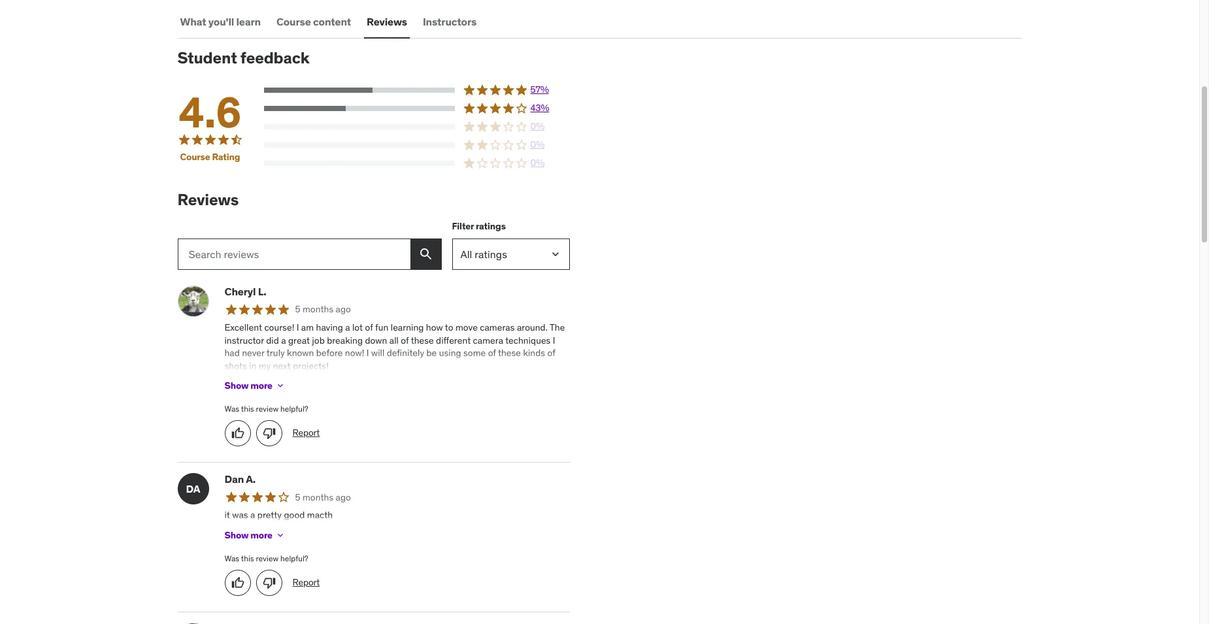 Task type: vqa. For each thing, say whether or not it's contained in the screenshot.
trusted at the left of the page
no



Task type: locate. For each thing, give the bounding box(es) containing it.
learn
[[236, 15, 261, 28]]

never
[[242, 347, 265, 359]]

1 vertical spatial course
[[180, 151, 210, 163]]

1 vertical spatial report button
[[293, 577, 320, 589]]

1 helpful? from the top
[[281, 404, 308, 414]]

helpful? down xsmall image
[[281, 404, 308, 414]]

show more button
[[225, 373, 286, 399], [225, 522, 286, 549]]

show more
[[225, 380, 273, 392], [225, 529, 273, 541]]

it
[[225, 510, 230, 521]]

43% button
[[264, 102, 570, 115]]

show more down in
[[225, 380, 273, 392]]

a right did
[[281, 334, 286, 346]]

1 vertical spatial 0% button
[[264, 139, 570, 152]]

the
[[550, 322, 565, 333]]

instructors
[[423, 15, 477, 28]]

1 review from the top
[[256, 404, 279, 414]]

rating
[[212, 151, 240, 163]]

i left am
[[297, 322, 299, 333]]

filter ratings
[[452, 221, 506, 232]]

show more down 'was'
[[225, 529, 273, 541]]

months for cheryl l.
[[303, 304, 334, 315]]

did
[[266, 334, 279, 346]]

xsmall image
[[275, 530, 286, 541]]

reviews
[[367, 15, 407, 28], [178, 190, 239, 210]]

da
[[186, 482, 200, 495]]

0 vertical spatial review
[[256, 404, 279, 414]]

review up mark as unhelpful image
[[256, 554, 279, 564]]

2 vertical spatial a
[[250, 510, 255, 521]]

1 months from the top
[[303, 304, 334, 315]]

am
[[301, 322, 314, 333]]

more left xsmall icon
[[251, 529, 273, 541]]

show down the shots
[[225, 380, 249, 392]]

2 5 from the top
[[295, 491, 301, 503]]

around.
[[517, 322, 548, 333]]

student feedback
[[178, 48, 310, 68]]

0 vertical spatial reviews
[[367, 15, 407, 28]]

show for dan
[[225, 529, 249, 541]]

to
[[445, 322, 454, 333]]

0 vertical spatial more
[[251, 380, 273, 392]]

report right mark as unhelpful icon
[[293, 427, 320, 439]]

1 vertical spatial show more
[[225, 529, 273, 541]]

1 was this review helpful? from the top
[[225, 404, 308, 414]]

0 horizontal spatial a
[[250, 510, 255, 521]]

all
[[390, 334, 399, 346]]

0 vertical spatial course
[[277, 15, 311, 28]]

was
[[232, 510, 248, 521]]

0 vertical spatial ago
[[336, 304, 351, 315]]

review up mark as unhelpful icon
[[256, 404, 279, 414]]

2 report from the top
[[293, 577, 320, 588]]

0 vertical spatial was
[[225, 404, 239, 414]]

months up am
[[303, 304, 334, 315]]

2 was from the top
[[225, 554, 239, 564]]

course
[[277, 15, 311, 28], [180, 151, 210, 163]]

2 show more button from the top
[[225, 522, 286, 549]]

1 vertical spatial more
[[251, 529, 273, 541]]

show more button down pretty
[[225, 522, 286, 549]]

1 report button from the top
[[293, 427, 320, 440]]

1 vertical spatial report
[[293, 577, 320, 588]]

report right mark as unhelpful image
[[293, 577, 320, 588]]

was for cheryl l.
[[225, 404, 239, 414]]

5 months ago up macth
[[295, 491, 351, 503]]

1 vertical spatial show
[[225, 529, 249, 541]]

1 more from the top
[[251, 380, 273, 392]]

months up macth
[[303, 491, 334, 503]]

xsmall image
[[275, 381, 286, 391]]

great
[[288, 334, 310, 346]]

shots
[[225, 360, 247, 372]]

0 vertical spatial report button
[[293, 427, 320, 440]]

cameras
[[480, 322, 515, 333]]

0 horizontal spatial reviews
[[178, 190, 239, 210]]

4.6
[[179, 86, 242, 138]]

good
[[284, 510, 305, 521]]

more
[[251, 380, 273, 392], [251, 529, 273, 541]]

these down techniques
[[498, 347, 521, 359]]

report button right mark as unhelpful icon
[[293, 427, 320, 440]]

2 horizontal spatial a
[[345, 322, 350, 333]]

these
[[411, 334, 434, 346], [498, 347, 521, 359]]

this for dan
[[241, 554, 254, 564]]

1 vertical spatial ago
[[336, 491, 351, 503]]

0 vertical spatial 5
[[295, 304, 301, 315]]

pretty
[[257, 510, 282, 521]]

0 vertical spatial show
[[225, 380, 249, 392]]

1 horizontal spatial reviews
[[367, 15, 407, 28]]

1 5 months ago from the top
[[295, 304, 351, 315]]

0 vertical spatial months
[[303, 304, 334, 315]]

1 vertical spatial review
[[256, 554, 279, 564]]

0 vertical spatial this
[[241, 404, 254, 414]]

0 horizontal spatial course
[[180, 151, 210, 163]]

2 report button from the top
[[293, 577, 320, 589]]

2 review from the top
[[256, 554, 279, 564]]

2 vertical spatial 0%
[[531, 157, 545, 169]]

2 show more from the top
[[225, 529, 273, 541]]

0 vertical spatial a
[[345, 322, 350, 333]]

helpful? down xsmall icon
[[281, 554, 308, 564]]

2 vertical spatial 0% button
[[264, 157, 570, 170]]

review
[[256, 404, 279, 414], [256, 554, 279, 564]]

1 vertical spatial reviews
[[178, 190, 239, 210]]

more for l.
[[251, 380, 273, 392]]

0% button
[[264, 120, 570, 133], [264, 139, 570, 152], [264, 157, 570, 170]]

a left lot
[[345, 322, 350, 333]]

1 show from the top
[[225, 380, 249, 392]]

show
[[225, 380, 249, 392], [225, 529, 249, 541]]

helpful?
[[281, 404, 308, 414], [281, 554, 308, 564]]

1 report from the top
[[293, 427, 320, 439]]

had
[[225, 347, 240, 359]]

what you'll learn
[[180, 15, 261, 28]]

was this review helpful? up mark as unhelpful icon
[[225, 404, 308, 414]]

1 vertical spatial helpful?
[[281, 554, 308, 564]]

1 show more from the top
[[225, 380, 273, 392]]

2 helpful? from the top
[[281, 554, 308, 564]]

mark as unhelpful image
[[263, 427, 276, 440]]

1 vertical spatial months
[[303, 491, 334, 503]]

0 vertical spatial 0%
[[531, 120, 545, 132]]

1 vertical spatial 5
[[295, 491, 301, 503]]

you'll
[[208, 15, 234, 28]]

this up mark as helpful icon
[[241, 404, 254, 414]]

show down 'was'
[[225, 529, 249, 541]]

i
[[297, 322, 299, 333], [553, 334, 556, 346], [367, 347, 369, 359]]

1 vertical spatial show more button
[[225, 522, 286, 549]]

1 vertical spatial this
[[241, 554, 254, 564]]

5
[[295, 304, 301, 315], [295, 491, 301, 503]]

helpful? for l.
[[281, 404, 308, 414]]

1 horizontal spatial course
[[277, 15, 311, 28]]

1 horizontal spatial i
[[367, 347, 369, 359]]

excellent
[[225, 322, 262, 333]]

some
[[464, 347, 486, 359]]

2 was this review helpful? from the top
[[225, 554, 308, 564]]

show for cheryl
[[225, 380, 249, 392]]

this up mark as helpful image
[[241, 554, 254, 564]]

how
[[426, 322, 443, 333]]

show more button for l.
[[225, 373, 286, 399]]

using
[[439, 347, 461, 359]]

months
[[303, 304, 334, 315], [303, 491, 334, 503]]

0 vertical spatial these
[[411, 334, 434, 346]]

ago
[[336, 304, 351, 315], [336, 491, 351, 503]]

course inside button
[[277, 15, 311, 28]]

2 0% from the top
[[531, 139, 545, 151]]

5 months ago up having
[[295, 304, 351, 315]]

definitely
[[387, 347, 424, 359]]

this
[[241, 404, 254, 414], [241, 554, 254, 564]]

0%
[[531, 120, 545, 132], [531, 139, 545, 151], [531, 157, 545, 169]]

5 months ago
[[295, 304, 351, 315], [295, 491, 351, 503]]

course left the rating
[[180, 151, 210, 163]]

2 horizontal spatial i
[[553, 334, 556, 346]]

1 vertical spatial was
[[225, 554, 239, 564]]

0 vertical spatial i
[[297, 322, 299, 333]]

1 this from the top
[[241, 404, 254, 414]]

0 vertical spatial 0% button
[[264, 120, 570, 133]]

dan a.
[[225, 473, 256, 486]]

1 vertical spatial was this review helpful?
[[225, 554, 308, 564]]

this for cheryl
[[241, 404, 254, 414]]

a
[[345, 322, 350, 333], [281, 334, 286, 346], [250, 510, 255, 521]]

0 vertical spatial 5 months ago
[[295, 304, 351, 315]]

2 more from the top
[[251, 529, 273, 541]]

was up mark as helpful icon
[[225, 404, 239, 414]]

cheryl l.
[[225, 285, 266, 298]]

report button
[[293, 427, 320, 440], [293, 577, 320, 589]]

more left xsmall image
[[251, 380, 273, 392]]

1 0% button from the top
[[264, 120, 570, 133]]

5 for cheryl l.
[[295, 304, 301, 315]]

5 up good
[[295, 491, 301, 503]]

2 show from the top
[[225, 529, 249, 541]]

0 vertical spatial show more
[[225, 380, 273, 392]]

excellent course! i am having a lot of fun learning how to move cameras around. the instructor did a great job breaking down all of these different camera techniques i had never truly known before now! i will definitely be using some of these kinds of shots in my next projects!
[[225, 322, 565, 372]]

student
[[178, 48, 237, 68]]

course for course rating
[[180, 151, 210, 163]]

having
[[316, 322, 343, 333]]

Search reviews text field
[[178, 239, 410, 270]]

report button right mark as unhelpful image
[[293, 577, 320, 589]]

1 vertical spatial a
[[281, 334, 286, 346]]

what you'll learn button
[[178, 6, 263, 37]]

2 this from the top
[[241, 554, 254, 564]]

reviews right content
[[367, 15, 407, 28]]

1 5 from the top
[[295, 304, 301, 315]]

review for dan a.
[[256, 554, 279, 564]]

course content
[[277, 15, 351, 28]]

will
[[371, 347, 385, 359]]

report for l.
[[293, 427, 320, 439]]

0 vertical spatial was this review helpful?
[[225, 404, 308, 414]]

5 up great
[[295, 304, 301, 315]]

helpful? for a.
[[281, 554, 308, 564]]

0 vertical spatial report
[[293, 427, 320, 439]]

0 vertical spatial show more button
[[225, 373, 286, 399]]

these up be in the bottom of the page
[[411, 334, 434, 346]]

was this review helpful? up mark as unhelpful image
[[225, 554, 308, 564]]

be
[[427, 347, 437, 359]]

learning
[[391, 322, 424, 333]]

show more for dan
[[225, 529, 273, 541]]

1 horizontal spatial these
[[498, 347, 521, 359]]

a right 'was'
[[250, 510, 255, 521]]

i left the will
[[367, 347, 369, 359]]

i down the
[[553, 334, 556, 346]]

1 show more button from the top
[[225, 373, 286, 399]]

2 vertical spatial i
[[367, 347, 369, 359]]

was up mark as helpful image
[[225, 554, 239, 564]]

1 vertical spatial i
[[553, 334, 556, 346]]

1 vertical spatial 5 months ago
[[295, 491, 351, 503]]

1 was from the top
[[225, 404, 239, 414]]

more for a.
[[251, 529, 273, 541]]

1 vertical spatial 0%
[[531, 139, 545, 151]]

filter
[[452, 221, 474, 232]]

57% button
[[264, 84, 570, 97]]

1 horizontal spatial a
[[281, 334, 286, 346]]

report
[[293, 427, 320, 439], [293, 577, 320, 588]]

was this review helpful?
[[225, 404, 308, 414], [225, 554, 308, 564]]

reviews down "course rating"
[[178, 190, 239, 210]]

0 vertical spatial helpful?
[[281, 404, 308, 414]]

was
[[225, 404, 239, 414], [225, 554, 239, 564]]

1 ago from the top
[[336, 304, 351, 315]]

2 ago from the top
[[336, 491, 351, 503]]

show more for cheryl
[[225, 380, 273, 392]]

l.
[[258, 285, 266, 298]]

2 months from the top
[[303, 491, 334, 503]]

reviews inside "button"
[[367, 15, 407, 28]]

of
[[365, 322, 373, 333], [401, 334, 409, 346], [488, 347, 496, 359], [548, 347, 556, 359]]

0 horizontal spatial i
[[297, 322, 299, 333]]

course left content
[[277, 15, 311, 28]]

2 5 months ago from the top
[[295, 491, 351, 503]]

was this review helpful? for a.
[[225, 554, 308, 564]]

report for a.
[[293, 577, 320, 588]]

show more button down in
[[225, 373, 286, 399]]



Task type: describe. For each thing, give the bounding box(es) containing it.
kinds
[[523, 347, 545, 359]]

mark as helpful image
[[231, 577, 244, 590]]

course!
[[264, 322, 294, 333]]

2 0% button from the top
[[264, 139, 570, 152]]

of right kinds at the left of the page
[[548, 347, 556, 359]]

ratings
[[476, 221, 506, 232]]

3 0% button from the top
[[264, 157, 570, 170]]

content
[[313, 15, 351, 28]]

camera
[[473, 334, 504, 346]]

instructors button
[[420, 6, 479, 37]]

mark as helpful image
[[231, 427, 244, 440]]

ago for dan a.
[[336, 491, 351, 503]]

instructor
[[225, 334, 264, 346]]

course for course content
[[277, 15, 311, 28]]

ago for cheryl l.
[[336, 304, 351, 315]]

cheryl
[[225, 285, 256, 298]]

was this review helpful? for l.
[[225, 404, 308, 414]]

my
[[259, 360, 271, 372]]

next
[[273, 360, 291, 372]]

it was a pretty good macth
[[225, 510, 333, 521]]

show more button for a.
[[225, 522, 286, 549]]

submit search image
[[418, 246, 434, 262]]

before
[[316, 347, 343, 359]]

1 0% from the top
[[531, 120, 545, 132]]

feedback
[[241, 48, 310, 68]]

0 horizontal spatial these
[[411, 334, 434, 346]]

now!
[[345, 347, 364, 359]]

was for dan a.
[[225, 554, 239, 564]]

lot
[[352, 322, 363, 333]]

report button for cheryl l.
[[293, 427, 320, 440]]

1 vertical spatial these
[[498, 347, 521, 359]]

report button for dan a.
[[293, 577, 320, 589]]

techniques
[[506, 334, 551, 346]]

truly
[[267, 347, 285, 359]]

3 0% from the top
[[531, 157, 545, 169]]

different
[[436, 334, 471, 346]]

review for cheryl l.
[[256, 404, 279, 414]]

move
[[456, 322, 478, 333]]

in
[[249, 360, 257, 372]]

breaking
[[327, 334, 363, 346]]

months for dan a.
[[303, 491, 334, 503]]

of right all on the left
[[401, 334, 409, 346]]

course rating
[[180, 151, 240, 163]]

mark as unhelpful image
[[263, 577, 276, 590]]

reviews button
[[364, 6, 410, 37]]

what
[[180, 15, 206, 28]]

projects!
[[293, 360, 329, 372]]

fun
[[375, 322, 389, 333]]

57%
[[531, 84, 549, 96]]

a.
[[246, 473, 256, 486]]

of right lot
[[365, 322, 373, 333]]

course content button
[[274, 6, 354, 37]]

43%
[[531, 102, 549, 114]]

known
[[287, 347, 314, 359]]

of down camera
[[488, 347, 496, 359]]

job
[[312, 334, 325, 346]]

5 for dan a.
[[295, 491, 301, 503]]

5 months ago for cheryl l.
[[295, 304, 351, 315]]

5 months ago for dan a.
[[295, 491, 351, 503]]

down
[[365, 334, 387, 346]]

dan
[[225, 473, 244, 486]]

macth
[[307, 510, 333, 521]]



